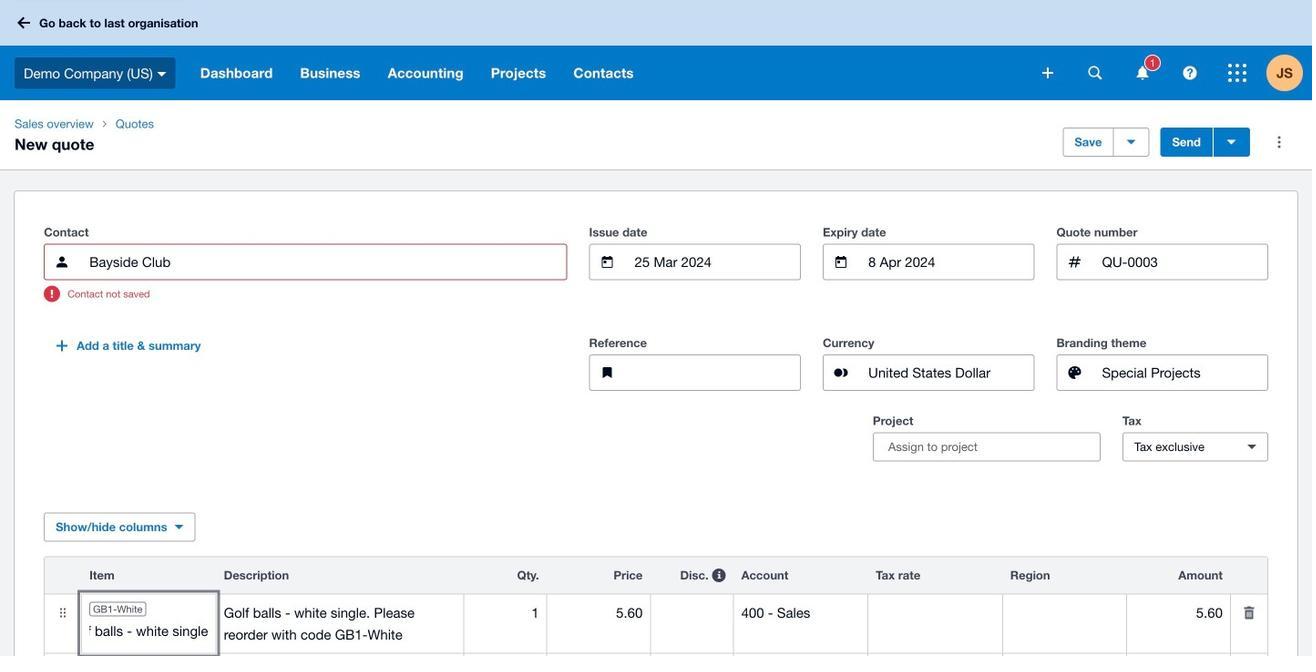 Task type: locate. For each thing, give the bounding box(es) containing it.
remove row image
[[1231, 595, 1267, 631], [1231, 654, 1267, 656]]

banner
[[0, 0, 1312, 100]]

0 vertical spatial remove row image
[[1231, 595, 1267, 631]]

line items element
[[44, 556, 1268, 656]]

svg image
[[17, 17, 30, 29], [1228, 64, 1247, 82], [1183, 66, 1197, 80], [1042, 67, 1053, 78], [157, 72, 166, 76]]

None text field
[[633, 355, 800, 390]]

None field
[[88, 245, 566, 279], [633, 245, 800, 279], [867, 245, 1034, 279], [1100, 355, 1267, 390], [464, 595, 546, 631], [547, 595, 650, 631], [651, 595, 733, 631], [734, 595, 868, 631], [869, 595, 1002, 631], [1003, 595, 1126, 631], [1127, 595, 1230, 631], [82, 624, 216, 646], [88, 245, 566, 279], [633, 245, 800, 279], [867, 245, 1034, 279], [1100, 355, 1267, 390], [464, 595, 546, 631], [547, 595, 650, 631], [651, 595, 733, 631], [734, 595, 868, 631], [869, 595, 1002, 631], [1003, 595, 1126, 631], [1127, 595, 1230, 631], [82, 624, 216, 646]]

svg image
[[1088, 66, 1102, 80], [1137, 66, 1149, 80]]

1 horizontal spatial svg image
[[1137, 66, 1149, 80]]

0 horizontal spatial svg image
[[1088, 66, 1102, 80]]

1 svg image from the left
[[1088, 66, 1102, 80]]

1 vertical spatial remove row image
[[1231, 654, 1267, 656]]

1 remove row image from the top
[[1231, 595, 1267, 631]]

drag handle image
[[45, 654, 81, 656]]

overflow menu image
[[1261, 124, 1298, 160]]

None text field
[[1100, 245, 1267, 279], [217, 595, 463, 653], [1100, 245, 1267, 279], [217, 595, 463, 653]]



Task type: vqa. For each thing, say whether or not it's contained in the screenshot.
THE USD
no



Task type: describe. For each thing, give the bounding box(es) containing it.
2 remove row image from the top
[[1231, 654, 1267, 656]]

2 svg image from the left
[[1137, 66, 1149, 80]]

drag handle image
[[45, 595, 81, 631]]



